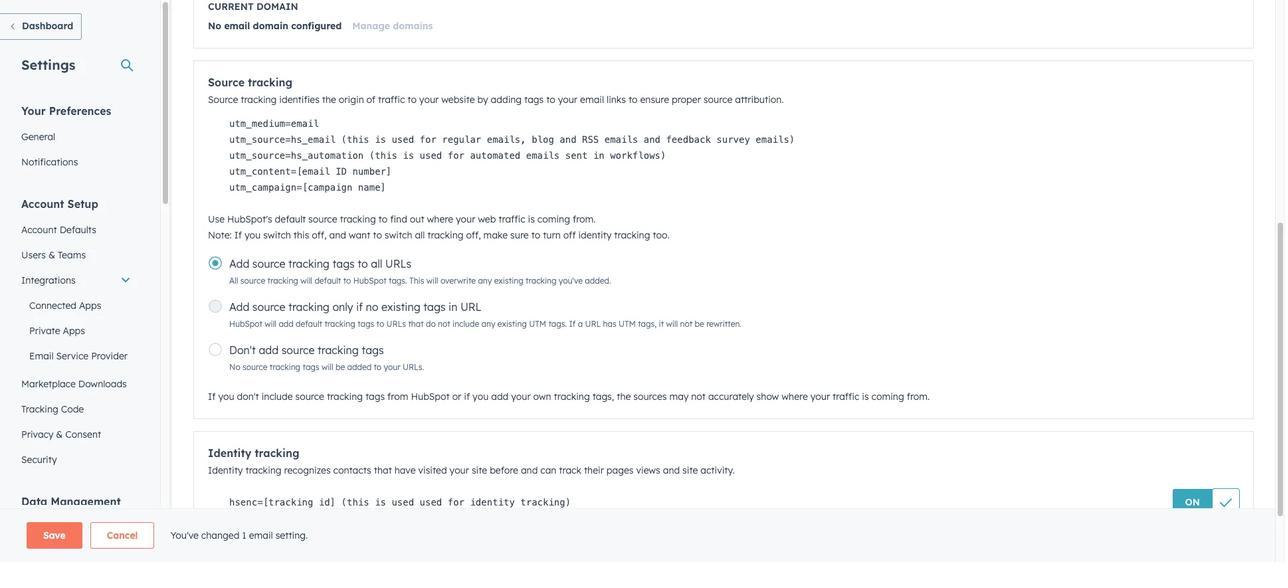 Task type: vqa. For each thing, say whether or not it's contained in the screenshot.
the set lifecycle stage to
no



Task type: describe. For each thing, give the bounding box(es) containing it.
setup
[[67, 197, 98, 211]]

1 horizontal spatial switch
[[385, 229, 412, 241]]

be inside don't add source tracking tags no source tracking tags will be added to your urls.
[[336, 362, 345, 372]]

tags left added
[[303, 362, 319, 372]]

teams
[[58, 249, 86, 261]]

2 horizontal spatial hubspot
[[411, 391, 450, 403]]

sent
[[566, 150, 588, 161]]

1 vertical spatial make
[[730, 544, 755, 556]]

adding
[[491, 94, 522, 106]]

1 identity from the top
[[208, 447, 252, 460]]

survey
[[717, 134, 750, 145]]

cancel button
[[90, 523, 154, 549]]

2 horizontal spatial turn
[[790, 544, 808, 556]]

2 source from the top
[[208, 94, 238, 106]]

able
[[351, 544, 370, 556]]

privacy & consent link
[[13, 422, 139, 447]]

0 vertical spatial url
[[461, 300, 482, 314]]

you down changed
[[218, 544, 234, 556]]

(this for utm_source=hs_email
[[341, 134, 369, 145]]

all inside use hubspot's default source tracking to find out where your web traffic is coming from. note: if you switch this off, and want to switch all tracking off, make sure to turn off identity tracking too.
[[415, 229, 425, 241]]

0 horizontal spatial include
[[262, 391, 293, 403]]

0 horizontal spatial tags,
[[593, 391, 614, 403]]

email inside source tracking source tracking identifies the origin of traffic to your website by adding tags to your email links to ensure proper source attribution.
[[580, 94, 604, 106]]

integrations
[[21, 275, 76, 287]]

utm_campaign=[campaign
[[229, 182, 353, 193]]

2 vertical spatial existing
[[498, 319, 527, 329]]

defaults
[[60, 224, 96, 236]]

utm_content=[email
[[229, 166, 330, 177]]

activity.
[[701, 465, 735, 477]]

has
[[603, 319, 617, 329]]

used up number]
[[392, 134, 414, 145]]

manage
[[352, 20, 390, 32]]

1 source from the top
[[208, 76, 245, 89]]

a
[[578, 319, 583, 329]]

tags left "from"
[[366, 391, 385, 403]]

the inside source tracking source tracking identifies the origin of traffic to your website by adding tags to your email links to ensure proper source attribution.
[[322, 94, 336, 106]]

with
[[481, 544, 499, 556]]

id
[[336, 166, 347, 177]]

won't
[[312, 544, 335, 556]]

2 horizontal spatial switch
[[632, 544, 659, 556]]

sources
[[634, 391, 667, 403]]

don't add source tracking tags no source tracking tags will be added to your urls.
[[229, 344, 424, 372]]

changed
[[201, 530, 240, 542]]

domains
[[393, 20, 433, 32]]

dashboard link
[[0, 13, 82, 40]]

no email domain configured
[[208, 20, 342, 32]]

want inside use hubspot's default source tracking to find out where your web traffic is coming from. note: if you switch this off, and want to switch all tracking off, make sure to turn off identity tracking too.
[[349, 229, 371, 241]]

email
[[29, 350, 54, 362]]

proper
[[672, 94, 701, 106]]

workflows)
[[610, 150, 666, 161]]

attribution.
[[735, 94, 784, 106]]

& for users
[[48, 249, 55, 261]]

0 horizontal spatial identity
[[470, 497, 515, 508]]

private apps
[[29, 325, 85, 337]]

account defaults
[[21, 224, 96, 236]]

1 vertical spatial url
[[585, 319, 601, 329]]

ensure
[[640, 94, 669, 106]]

blog
[[532, 134, 554, 145]]

hsenc=[tracking
[[229, 497, 313, 508]]

connected
[[29, 300, 76, 312]]

you inside use hubspot's default source tracking to find out where your web traffic is coming from. note: if you switch this off, and want to switch all tracking off, make sure to turn off identity tracking too.
[[245, 229, 261, 241]]

provider
[[91, 350, 128, 362]]

configured
[[291, 20, 342, 32]]

email service provider link
[[13, 344, 139, 369]]

default inside the add source tracking tags to all urls all source tracking will default to hubspot tags. this will overwrite any existing tracking you've added.
[[315, 276, 341, 286]]

this
[[410, 276, 424, 286]]

your preferences
[[21, 104, 111, 118]]

that inside "identity tracking identity tracking recognizes contacts that have visited your site before and can track their pages views and site activity."
[[374, 465, 392, 477]]

from. inside use hubspot's default source tracking to find out where your web traffic is coming from. note: if you switch this off, and want to switch all tracking off, make sure to turn off identity tracking too.
[[573, 213, 596, 225]]

0 vertical spatial email
[[224, 20, 250, 32]]

cancel
[[107, 530, 138, 542]]

2 vertical spatial for
[[448, 497, 465, 508]]

in inside the utm_medium=email utm_source=hs_email (this is used for regular emails, blog and rss emails and feedback survey emails) utm_source=hs_automation (this is used for automated emails sent in workflows) utm_content=[email id number] utm_campaign=[campaign name]
[[594, 150, 605, 161]]

tags up do
[[424, 300, 446, 314]]

1 vertical spatial from.
[[907, 391, 930, 403]]

0 vertical spatial domain
[[257, 1, 298, 13]]

0 horizontal spatial switch
[[263, 229, 291, 241]]

regular
[[442, 134, 481, 145]]

sure inside use hubspot's default source tracking to find out where your web traffic is coming from. note: if you switch this off, and want to switch all tracking off, make sure to turn off identity tracking too.
[[511, 229, 529, 241]]

their
[[584, 465, 604, 477]]

where inside use hubspot's default source tracking to find out where your web traffic is coming from. note: if you switch this off, and want to switch all tracking off, make sure to turn off identity tracking too.
[[427, 213, 453, 225]]

traffic inside use hubspot's default source tracking to find out where your web traffic is coming from. note: if you switch this off, and want to switch all tracking off, make sure to turn off identity tracking too.
[[499, 213, 526, 225]]

tracking)
[[521, 497, 571, 508]]

urls inside add source tracking only if no existing tags in url hubspot will add default tracking tags to urls that do not include any existing utm tags. if a url has utm tags, it will not be rewritten.
[[387, 319, 406, 329]]

account for account defaults
[[21, 224, 57, 236]]

default inside use hubspot's default source tracking to find out where your web traffic is coming from. note: if you switch this off, and want to switch all tracking off, make sure to turn off identity tracking too.
[[275, 213, 306, 225]]

0 vertical spatial no
[[208, 20, 221, 32]]

web
[[478, 213, 496, 225]]

hubspot's
[[227, 213, 272, 225]]

used down visited
[[420, 497, 442, 508]]

not for url
[[438, 319, 451, 329]]

and up sent
[[560, 134, 577, 145]]

1 vertical spatial this
[[257, 544, 273, 556]]

source tracking source tracking identifies the origin of traffic to your website by adding tags to your email links to ensure proper source attribution.
[[208, 76, 784, 106]]

default inside add source tracking only if no existing tags in url hubspot will add default tracking tags to urls that do not include any existing utm tags. if a url has utm tags, it will not be rewritten.
[[296, 319, 322, 329]]

current
[[208, 1, 254, 13]]

setting.
[[276, 530, 308, 542]]

data
[[21, 495, 47, 509]]

0 horizontal spatial turn
[[237, 544, 255, 556]]

from
[[388, 391, 409, 403]]

source inside use hubspot's default source tracking to find out where your web traffic is coming from. note: if you switch this off, and want to switch all tracking off, make sure to turn off identity tracking too.
[[309, 213, 337, 225]]

you right contacts.
[[577, 544, 593, 556]]

add for don't
[[491, 391, 509, 403]]

your left links
[[558, 94, 578, 106]]

your left "own"
[[511, 391, 531, 403]]

1
[[242, 530, 246, 542]]

tags inside source tracking source tracking identifies the origin of traffic to your website by adding tags to your email links to ensure proper source attribution.
[[525, 94, 544, 106]]

may
[[670, 391, 689, 403]]

contacts
[[333, 465, 371, 477]]

traffic inside source tracking source tracking identifies the origin of traffic to your website by adding tags to your email links to ensure proper source attribution.
[[378, 94, 405, 106]]

pages
[[607, 465, 634, 477]]

number]
[[353, 166, 392, 177]]

all
[[229, 276, 238, 286]]

visited
[[418, 465, 447, 477]]

if inside add source tracking only if no existing tags in url hubspot will add default tracking tags to urls that do not include any existing utm tags. if a url has utm tags, it will not be rewritten.
[[569, 319, 576, 329]]

recognizes
[[284, 465, 331, 477]]

to inside add source tracking only if no existing tags in url hubspot will add default tracking tags to urls that do not include any existing utm tags. if a url has utm tags, it will not be rewritten.
[[377, 319, 384, 329]]

consent
[[65, 429, 101, 441]]

your left the website
[[419, 94, 439, 106]]

1 vertical spatial existing
[[382, 300, 421, 314]]

0 vertical spatial for
[[420, 134, 437, 145]]

(this for id]
[[341, 497, 369, 508]]

urls.
[[403, 362, 424, 372]]

privacy
[[21, 429, 53, 441]]

utm_source=hs_email
[[229, 134, 336, 145]]

and left can
[[521, 465, 538, 477]]

tracking
[[21, 404, 58, 415]]

tags. inside the add source tracking tags to all urls all source tracking will default to hubspot tags. this will overwrite any existing tracking you've added.
[[389, 276, 407, 286]]

1 vertical spatial sure
[[757, 544, 776, 556]]

emails,
[[487, 134, 526, 145]]

identity inside use hubspot's default source tracking to find out where your web traffic is coming from. note: if you switch this off, and want to switch all tracking off, make sure to turn off identity tracking too.
[[579, 229, 612, 241]]

this inside use hubspot's default source tracking to find out where your web traffic is coming from. note: if you switch this off, and want to switch all tracking off, make sure to turn off identity tracking too.
[[294, 229, 309, 241]]

don't
[[229, 344, 256, 357]]

show
[[757, 391, 779, 403]]

too. inside use hubspot's default source tracking to find out where your web traffic is coming from. note: if you switch this off, and want to switch all tracking off, make sure to turn off identity tracking too.
[[653, 229, 670, 241]]

your inside use hubspot's default source tracking to find out where your web traffic is coming from. note: if you switch this off, and want to switch all tracking off, make sure to turn off identity tracking too.
[[456, 213, 476, 225]]

0 vertical spatial emails
[[605, 134, 638, 145]]

track
[[559, 465, 582, 477]]

1 horizontal spatial where
[[782, 391, 808, 403]]

views
[[637, 465, 661, 477]]

2 site from the left
[[683, 465, 698, 477]]

rss
[[582, 134, 599, 145]]

your inside don't add source tracking tags no source tracking tags will be added to your urls.
[[384, 362, 401, 372]]

manage domains
[[352, 20, 433, 32]]

tags down no
[[358, 319, 374, 329]]

any inside add source tracking only if no existing tags in url hubspot will add default tracking tags to urls that do not include any existing utm tags. if a url has utm tags, it will not be rewritten.
[[482, 319, 496, 329]]

and right 'views'
[[663, 465, 680, 477]]

1 horizontal spatial if
[[464, 391, 470, 403]]

can
[[541, 465, 557, 477]]

1 vertical spatial want
[[596, 544, 617, 556]]

1 vertical spatial (this
[[369, 150, 397, 161]]

tags up added
[[362, 344, 384, 357]]

name]
[[358, 182, 386, 193]]

your right the 'with'
[[502, 544, 521, 556]]

add inside don't add source tracking tags no source tracking tags will be added to your urls.
[[259, 344, 279, 357]]

tags, inside add source tracking only if no existing tags in url hubspot will add default tracking tags to urls that do not include any existing utm tags. if a url has utm tags, it will not be rewritten.
[[638, 319, 657, 329]]

1 vertical spatial emails
[[526, 150, 560, 161]]

tracking code
[[21, 404, 84, 415]]

be inside add source tracking only if no existing tags in url hubspot will add default tracking tags to urls that do not include any existing utm tags. if a url has utm tags, it will not be rewritten.
[[695, 319, 705, 329]]

& for privacy
[[56, 429, 63, 441]]

if right contacts.
[[567, 544, 574, 556]]



Task type: locate. For each thing, give the bounding box(es) containing it.
general
[[21, 131, 55, 143]]

1 horizontal spatial url
[[585, 319, 601, 329]]

you down the hubspot's
[[245, 229, 261, 241]]

connected apps
[[29, 300, 101, 312]]

code
[[61, 404, 84, 415]]

management
[[51, 495, 121, 509]]

0 vertical spatial the
[[322, 94, 336, 106]]

site left activity.
[[683, 465, 698, 477]]

utm_medium=email utm_source=hs_email (this is used for regular emails, blog and rss emails and feedback survey emails) utm_source=hs_automation (this is used for automated emails sent in workflows) utm_content=[email id number] utm_campaign=[campaign name]
[[229, 118, 795, 193]]

out
[[410, 213, 425, 225]]

1 horizontal spatial that
[[408, 319, 424, 329]]

that left do
[[408, 319, 424, 329]]

0 horizontal spatial coming
[[538, 213, 570, 225]]

not right may
[[692, 391, 706, 403]]

contacts.
[[524, 544, 564, 556]]

identity
[[579, 229, 612, 241], [470, 497, 515, 508]]

0 vertical spatial include
[[453, 319, 479, 329]]

0 vertical spatial this
[[294, 229, 309, 241]]

save button
[[27, 523, 82, 549]]

used down regular
[[420, 150, 442, 161]]

add for tracking
[[279, 319, 294, 329]]

if
[[234, 229, 242, 241], [569, 319, 576, 329], [208, 391, 216, 403], [208, 544, 216, 556], [567, 544, 574, 556]]

domain
[[257, 1, 298, 13], [253, 20, 288, 32]]

0 horizontal spatial url
[[461, 300, 482, 314]]

if left don't
[[208, 391, 216, 403]]

your inside "identity tracking identity tracking recognizes contacts that have visited your site before and can track their pages views and site activity."
[[450, 465, 469, 477]]

users & teams link
[[13, 243, 139, 268]]

marketplace
[[21, 378, 76, 390]]

email down "current"
[[224, 20, 250, 32]]

0 vertical spatial add
[[229, 257, 250, 271]]

2 vertical spatial hubspot
[[411, 391, 450, 403]]

is inside use hubspot's default source tracking to find out where your web traffic is coming from. note: if you switch this off, and want to switch all tracking off, make sure to turn off identity tracking too.
[[528, 213, 535, 225]]

1 horizontal spatial from.
[[907, 391, 930, 403]]

you down setting.
[[293, 544, 309, 556]]

2 horizontal spatial all
[[662, 544, 672, 556]]

default up don't add source tracking tags no source tracking tags will be added to your urls.
[[296, 319, 322, 329]]

email
[[224, 20, 250, 32], [580, 94, 604, 106], [249, 530, 273, 542]]

add left "own"
[[491, 391, 509, 403]]

identity
[[208, 447, 252, 460], [208, 465, 243, 477]]

account for account setup
[[21, 197, 64, 211]]

your left urls.
[[384, 362, 401, 372]]

1 vertical spatial that
[[374, 465, 392, 477]]

1 horizontal spatial tags.
[[549, 319, 567, 329]]

integrations button
[[13, 268, 139, 293]]

1 vertical spatial domain
[[253, 20, 288, 32]]

settings
[[21, 57, 75, 73]]

1 vertical spatial identity
[[208, 465, 243, 477]]

1 vertical spatial where
[[782, 391, 808, 403]]

security link
[[13, 447, 139, 473]]

include
[[453, 319, 479, 329], [262, 391, 293, 403]]

apps inside "connected apps" link
[[79, 300, 101, 312]]

your preferences element
[[13, 104, 139, 175]]

account setup
[[21, 197, 98, 211]]

2 add from the top
[[229, 300, 250, 314]]

will inside don't add source tracking tags no source tracking tags will be added to your urls.
[[322, 362, 334, 372]]

1 utm from the left
[[529, 319, 546, 329]]

where right 'show'
[[782, 391, 808, 403]]

default down utm_campaign=[campaign
[[275, 213, 306, 225]]

connected apps link
[[13, 293, 139, 318]]

account setup element
[[13, 197, 139, 473]]

that left have
[[374, 465, 392, 477]]

1 vertical spatial apps
[[63, 325, 85, 337]]

1 vertical spatial include
[[262, 391, 293, 403]]

own
[[534, 391, 552, 403]]

1 vertical spatial account
[[21, 224, 57, 236]]

1 vertical spatial no
[[229, 362, 240, 372]]

identity up hsenc=[tracking on the left of page
[[208, 465, 243, 477]]

0 horizontal spatial all
[[371, 257, 383, 271]]

1 add from the top
[[229, 257, 250, 271]]

you left don't
[[218, 391, 234, 403]]

include right don't
[[262, 391, 293, 403]]

it
[[659, 319, 664, 329]]

add for add source tracking tags to all urls
[[229, 257, 250, 271]]

all inside the add source tracking tags to all urls all source tracking will default to hubspot tags. this will overwrite any existing tracking you've added.
[[371, 257, 383, 271]]

1 horizontal spatial in
[[594, 150, 605, 161]]

if inside add source tracking only if no existing tags in url hubspot will add default tracking tags to urls that do not include any existing utm tags. if a url has utm tags, it will not be rewritten.
[[356, 300, 363, 314]]

0 vertical spatial off
[[564, 229, 576, 241]]

your
[[419, 94, 439, 106], [558, 94, 578, 106], [456, 213, 476, 225], [384, 362, 401, 372], [511, 391, 531, 403], [811, 391, 830, 403], [450, 465, 469, 477], [502, 544, 521, 556]]

if you turn this off, you won't be able to associate the activity with your contacts. if you want to switch all tracking off, make sure to turn off source tracking too.
[[208, 544, 912, 556]]

if inside use hubspot's default source tracking to find out where your web traffic is coming from. note: if you switch this off, and want to switch all tracking off, make sure to turn off identity tracking too.
[[234, 229, 242, 241]]

make inside use hubspot's default source tracking to find out where your web traffic is coming from. note: if you switch this off, and want to switch all tracking off, make sure to turn off identity tracking too.
[[484, 229, 508, 241]]

be left rewritten.
[[695, 319, 705, 329]]

to inside don't add source tracking tags no source tracking tags will be added to your urls.
[[374, 362, 382, 372]]

apps up "service"
[[63, 325, 85, 337]]

associate
[[384, 544, 426, 556]]

in down the rss
[[594, 150, 605, 161]]

0 vertical spatial that
[[408, 319, 424, 329]]

no inside don't add source tracking tags no source tracking tags will be added to your urls.
[[229, 362, 240, 372]]

rewritten.
[[707, 319, 742, 329]]

account inside the "account defaults" link
[[21, 224, 57, 236]]

& right users
[[48, 249, 55, 261]]

(this up number]
[[369, 150, 397, 161]]

1 horizontal spatial utm
[[619, 319, 636, 329]]

account up users
[[21, 224, 57, 236]]

security
[[21, 454, 57, 466]]

0 horizontal spatial &
[[48, 249, 55, 261]]

1 vertical spatial off
[[810, 544, 823, 556]]

sure
[[511, 229, 529, 241], [757, 544, 776, 556]]

apps for private apps
[[63, 325, 85, 337]]

downloads
[[78, 378, 127, 390]]

you right or
[[473, 391, 489, 403]]

want
[[349, 229, 371, 241], [596, 544, 617, 556]]

if down changed
[[208, 544, 216, 556]]

0 vertical spatial make
[[484, 229, 508, 241]]

too.
[[653, 229, 670, 241], [896, 544, 912, 556]]

where right out
[[427, 213, 453, 225]]

want right contacts.
[[596, 544, 617, 556]]

2 vertical spatial (this
[[341, 497, 369, 508]]

notifications link
[[13, 150, 139, 175]]

1 horizontal spatial no
[[229, 362, 240, 372]]

hubspot
[[353, 276, 387, 286], [229, 319, 263, 329], [411, 391, 450, 403]]

1 vertical spatial traffic
[[499, 213, 526, 225]]

emails down the blog
[[526, 150, 560, 161]]

coming inside use hubspot's default source tracking to find out where your web traffic is coming from. note: if you switch this off, and want to switch all tracking off, make sure to turn off identity tracking too.
[[538, 213, 570, 225]]

or
[[452, 391, 462, 403]]

0 horizontal spatial no
[[208, 20, 221, 32]]

no down "current"
[[208, 20, 221, 32]]

0 horizontal spatial if
[[356, 300, 363, 314]]

apps inside the private apps link
[[63, 325, 85, 337]]

utm left a
[[529, 319, 546, 329]]

0 horizontal spatial where
[[427, 213, 453, 225]]

0 vertical spatial be
[[695, 319, 705, 329]]

add source tracking tags to all urls all source tracking will default to hubspot tags. this will overwrite any existing tracking you've added.
[[229, 257, 611, 286]]

add down all
[[229, 300, 250, 314]]

service
[[56, 350, 89, 362]]

identifies
[[279, 94, 320, 106]]

(this
[[341, 134, 369, 145], [369, 150, 397, 161], [341, 497, 369, 508]]

include right do
[[453, 319, 479, 329]]

1 horizontal spatial traffic
[[499, 213, 526, 225]]

your right visited
[[450, 465, 469, 477]]

marketplace downloads link
[[13, 372, 139, 397]]

that
[[408, 319, 424, 329], [374, 465, 392, 477]]

0 vertical spatial hubspot
[[353, 276, 387, 286]]

urls up this
[[385, 257, 412, 271]]

this down utm_campaign=[campaign
[[294, 229, 309, 241]]

url
[[461, 300, 482, 314], [585, 319, 601, 329]]

add source tracking only if no existing tags in url hubspot will add default tracking tags to urls that do not include any existing utm tags. if a url has utm tags, it will not be rewritten.
[[229, 300, 742, 329]]

if right note:
[[234, 229, 242, 241]]

urls inside the add source tracking tags to all urls all source tracking will default to hubspot tags. this will overwrite any existing tracking you've added.
[[385, 257, 412, 271]]

the
[[322, 94, 336, 106], [617, 391, 631, 403], [429, 544, 443, 556]]

to
[[408, 94, 417, 106], [547, 94, 556, 106], [629, 94, 638, 106], [379, 213, 388, 225], [373, 229, 382, 241], [532, 229, 541, 241], [358, 257, 368, 271], [343, 276, 351, 286], [377, 319, 384, 329], [374, 362, 382, 372], [373, 544, 382, 556], [620, 544, 629, 556], [778, 544, 787, 556]]

not for or
[[692, 391, 706, 403]]

urls
[[385, 257, 412, 271], [387, 319, 406, 329]]

hubspot up no
[[353, 276, 387, 286]]

have
[[395, 465, 416, 477]]

identity down don't
[[208, 447, 252, 460]]

preferences
[[49, 104, 111, 118]]

add inside add source tracking only if no existing tags in url hubspot will add default tracking tags to urls that do not include any existing utm tags. if a url has utm tags, it will not be rewritten.
[[279, 319, 294, 329]]

no down the don't
[[229, 362, 240, 372]]

any right overwrite
[[478, 276, 492, 286]]

you've
[[170, 530, 199, 542]]

1 vertical spatial email
[[580, 94, 604, 106]]

1 horizontal spatial want
[[596, 544, 617, 556]]

hubspot inside the add source tracking tags to all urls all source tracking will default to hubspot tags. this will overwrite any existing tracking you've added.
[[353, 276, 387, 286]]

2 account from the top
[[21, 224, 57, 236]]

source inside source tracking source tracking identifies the origin of traffic to your website by adding tags to your email links to ensure proper source attribution.
[[704, 94, 733, 106]]

activity
[[446, 544, 478, 556]]

and inside use hubspot's default source tracking to find out where your web traffic is coming from. note: if you switch this off, and want to switch all tracking off, make sure to turn off identity tracking too.
[[329, 229, 346, 241]]

tags right adding
[[525, 94, 544, 106]]

utm_medium=email
[[229, 118, 319, 129]]

0 horizontal spatial traffic
[[378, 94, 405, 106]]

1 vertical spatial source
[[208, 94, 238, 106]]

not right do
[[438, 319, 451, 329]]

1 vertical spatial urls
[[387, 319, 406, 329]]

0 vertical spatial if
[[356, 300, 363, 314]]

2 vertical spatial traffic
[[833, 391, 860, 403]]

1 horizontal spatial this
[[294, 229, 309, 241]]

users
[[21, 249, 46, 261]]

0 vertical spatial identity
[[208, 447, 252, 460]]

source inside add source tracking only if no existing tags in url hubspot will add default tracking tags to urls that do not include any existing utm tags. if a url has utm tags, it will not be rewritten.
[[252, 300, 286, 314]]

0 vertical spatial coming
[[538, 213, 570, 225]]

hubspot up the don't
[[229, 319, 263, 329]]

tags, left it on the bottom of page
[[638, 319, 657, 329]]

2 utm from the left
[[619, 319, 636, 329]]

1 horizontal spatial the
[[429, 544, 443, 556]]

0 horizontal spatial hubspot
[[229, 319, 263, 329]]

the left sources
[[617, 391, 631, 403]]

0 horizontal spatial that
[[374, 465, 392, 477]]

0 vertical spatial in
[[594, 150, 605, 161]]

if left a
[[569, 319, 576, 329]]

domain down current domain
[[253, 20, 288, 32]]

emails up "workflows)"
[[605, 134, 638, 145]]

2 vertical spatial the
[[429, 544, 443, 556]]

overwrite
[[441, 276, 476, 286]]

1 vertical spatial tags,
[[593, 391, 614, 403]]

is
[[375, 134, 386, 145], [403, 150, 414, 161], [528, 213, 535, 225], [862, 391, 869, 403], [375, 497, 386, 508]]

tracking
[[248, 76, 293, 89], [241, 94, 277, 106], [340, 213, 376, 225], [428, 229, 464, 241], [614, 229, 650, 241], [289, 257, 330, 271], [268, 276, 298, 286], [526, 276, 557, 286], [289, 300, 330, 314], [325, 319, 356, 329], [318, 344, 359, 357], [270, 362, 301, 372], [327, 391, 363, 403], [554, 391, 590, 403], [255, 447, 300, 460], [246, 465, 282, 477], [674, 544, 710, 556], [857, 544, 893, 556]]

0 horizontal spatial off
[[564, 229, 576, 241]]

0 horizontal spatial the
[[322, 94, 336, 106]]

tags. left this
[[389, 276, 407, 286]]

urls left do
[[387, 319, 406, 329]]

apps up the private apps link
[[79, 300, 101, 312]]

apps for connected apps
[[79, 300, 101, 312]]

in down overwrite
[[449, 300, 458, 314]]

1 horizontal spatial all
[[415, 229, 425, 241]]

0 vertical spatial any
[[478, 276, 492, 286]]

2 vertical spatial email
[[249, 530, 273, 542]]

for left regular
[[420, 134, 437, 145]]

added
[[347, 362, 372, 372]]

privacy & consent
[[21, 429, 101, 441]]

0 vertical spatial want
[[349, 229, 371, 241]]

be left added
[[336, 362, 345, 372]]

& right the privacy
[[56, 429, 63, 441]]

url right a
[[585, 319, 601, 329]]

default up only
[[315, 276, 341, 286]]

0 horizontal spatial in
[[449, 300, 458, 314]]

email left links
[[580, 94, 604, 106]]

website
[[442, 94, 475, 106]]

(this right the "id]"
[[341, 497, 369, 508]]

2 identity from the top
[[208, 465, 243, 477]]

off inside use hubspot's default source tracking to find out where your web traffic is coming from. note: if you switch this off, and want to switch all tracking off, make sure to turn off identity tracking too.
[[564, 229, 576, 241]]

1 vertical spatial be
[[336, 362, 345, 372]]

tags. inside add source tracking only if no existing tags in url hubspot will add default tracking tags to urls that do not include any existing utm tags. if a url has utm tags, it will not be rewritten.
[[549, 319, 567, 329]]

that inside add source tracking only if no existing tags in url hubspot will add default tracking tags to urls that do not include any existing utm tags. if a url has utm tags, it will not be rewritten.
[[408, 319, 424, 329]]

for down "identity tracking identity tracking recognizes contacts that have visited your site before and can track their pages views and site activity."
[[448, 497, 465, 508]]

add up all
[[229, 257, 250, 271]]

2 horizontal spatial traffic
[[833, 391, 860, 403]]

0 horizontal spatial want
[[349, 229, 371, 241]]

add for add source tracking only if no existing tags in url
[[229, 300, 250, 314]]

0 vertical spatial traffic
[[378, 94, 405, 106]]

account up account defaults
[[21, 197, 64, 211]]

private apps link
[[13, 318, 139, 344]]

tags inside the add source tracking tags to all urls all source tracking will default to hubspot tags. this will overwrite any existing tracking you've added.
[[333, 257, 355, 271]]

1 horizontal spatial off
[[810, 544, 823, 556]]

domain up no email domain configured
[[257, 1, 298, 13]]

0 horizontal spatial too.
[[653, 229, 670, 241]]

email right 1
[[249, 530, 273, 542]]

your
[[21, 104, 46, 118]]

add inside add source tracking only if no existing tags in url hubspot will add default tracking tags to urls that do not include any existing utm tags. if a url has utm tags, it will not be rewritten.
[[229, 300, 250, 314]]

hsenc=[tracking id] (this is used used for identity tracking)
[[229, 497, 571, 508]]

tracking code link
[[13, 397, 139, 422]]

add inside the add source tracking tags to all urls all source tracking will default to hubspot tags. this will overwrite any existing tracking you've added.
[[229, 257, 250, 271]]

turn inside use hubspot's default source tracking to find out where your web traffic is coming from. note: if you switch this off, and want to switch all tracking off, make sure to turn off identity tracking too.
[[543, 229, 561, 241]]

account
[[21, 197, 64, 211], [21, 224, 57, 236]]

the left activity
[[429, 544, 443, 556]]

not right it on the bottom of page
[[680, 319, 693, 329]]

you've changed 1 email setting.
[[170, 530, 308, 542]]

1 vertical spatial hubspot
[[229, 319, 263, 329]]

your right 'show'
[[811, 391, 830, 403]]

identity tracking identity tracking recognizes contacts that have visited your site before and can track their pages views and site activity.
[[208, 447, 735, 477]]

make
[[484, 229, 508, 241], [730, 544, 755, 556]]

add up don't add source tracking tags no source tracking tags will be added to your urls.
[[279, 319, 294, 329]]

site left the before
[[472, 465, 487, 477]]

1 horizontal spatial coming
[[872, 391, 905, 403]]

1 vertical spatial default
[[315, 276, 341, 286]]

1 horizontal spatial turn
[[543, 229, 561, 241]]

and down "id"
[[329, 229, 346, 241]]

before
[[490, 465, 519, 477]]

only
[[333, 300, 353, 314]]

added.
[[585, 276, 611, 286]]

hubspot left or
[[411, 391, 450, 403]]

any inside the add source tracking tags to all urls all source tracking will default to hubspot tags. this will overwrite any existing tracking you've added.
[[478, 276, 492, 286]]

your left web
[[456, 213, 476, 225]]

if right or
[[464, 391, 470, 403]]

of
[[367, 94, 376, 106]]

want down name]
[[349, 229, 371, 241]]

hubspot inside add source tracking only if no existing tags in url hubspot will add default tracking tags to urls that do not include any existing utm tags. if a url has utm tags, it will not be rewritten.
[[229, 319, 263, 329]]

1 vertical spatial for
[[448, 150, 465, 161]]

from.
[[573, 213, 596, 225], [907, 391, 930, 403]]

be left able
[[338, 544, 349, 556]]

1 vertical spatial identity
[[470, 497, 515, 508]]

for down regular
[[448, 150, 465, 161]]

1 site from the left
[[472, 465, 487, 477]]

0 horizontal spatial emails
[[526, 150, 560, 161]]

use hubspot's default source tracking to find out where your web traffic is coming from. note: if you switch this off, and want to switch all tracking off, make sure to turn off identity tracking too.
[[208, 213, 670, 241]]

0 horizontal spatial this
[[257, 544, 273, 556]]

utm right has
[[619, 319, 636, 329]]

and up "workflows)"
[[644, 134, 661, 145]]

identity down the before
[[470, 497, 515, 508]]

in inside add source tracking only if no existing tags in url hubspot will add default tracking tags to urls that do not include any existing utm tags. if a url has utm tags, it will not be rewritten.
[[449, 300, 458, 314]]

2 vertical spatial be
[[338, 544, 349, 556]]

manage domains link
[[352, 20, 433, 32]]

existing inside the add source tracking tags to all urls all source tracking will default to hubspot tags. this will overwrite any existing tracking you've added.
[[494, 276, 524, 286]]

tags,
[[638, 319, 657, 329], [593, 391, 614, 403]]

1 vertical spatial in
[[449, 300, 458, 314]]

1 vertical spatial coming
[[872, 391, 905, 403]]

used down have
[[392, 497, 414, 508]]

2 horizontal spatial the
[[617, 391, 631, 403]]

add right the don't
[[259, 344, 279, 357]]

this down you've changed 1 email setting.
[[257, 544, 273, 556]]

don't
[[237, 391, 259, 403]]

1 vertical spatial the
[[617, 391, 631, 403]]

0 vertical spatial where
[[427, 213, 453, 225]]

tags up only
[[333, 257, 355, 271]]

0 vertical spatial source
[[208, 76, 245, 89]]

utm
[[529, 319, 546, 329], [619, 319, 636, 329]]

off,
[[312, 229, 327, 241], [466, 229, 481, 241], [276, 544, 290, 556], [713, 544, 728, 556]]

1 account from the top
[[21, 197, 64, 211]]

if left no
[[356, 300, 363, 314]]

origin
[[339, 94, 364, 106]]

emails
[[605, 134, 638, 145], [526, 150, 560, 161]]

users & teams
[[21, 249, 86, 261]]

coming
[[538, 213, 570, 225], [872, 391, 905, 403]]

include inside add source tracking only if no existing tags in url hubspot will add default tracking tags to urls that do not include any existing utm tags. if a url has utm tags, it will not be rewritten.
[[453, 319, 479, 329]]

1 vertical spatial too.
[[896, 544, 912, 556]]

1 horizontal spatial emails
[[605, 134, 638, 145]]

0 vertical spatial tags.
[[389, 276, 407, 286]]

existing
[[494, 276, 524, 286], [382, 300, 421, 314], [498, 319, 527, 329]]

tags. left a
[[549, 319, 567, 329]]

(this up "id"
[[341, 134, 369, 145]]

url down overwrite
[[461, 300, 482, 314]]

marketplace downloads
[[21, 378, 127, 390]]



